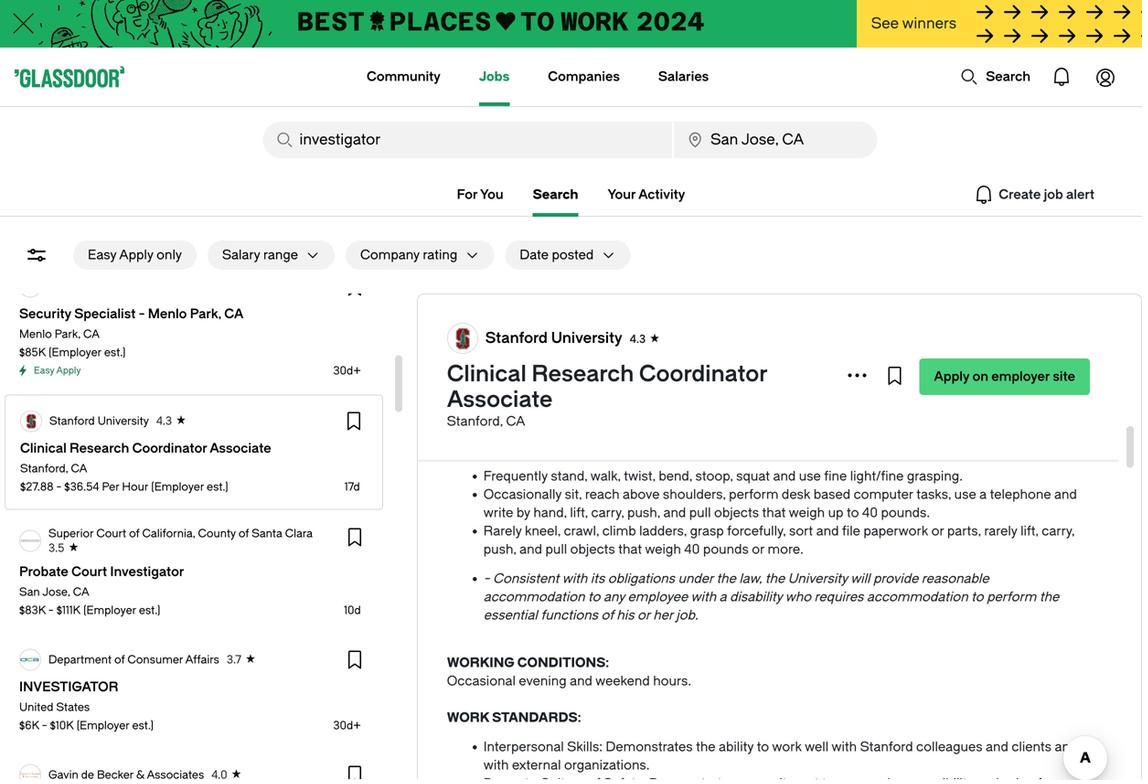 Task type: vqa. For each thing, say whether or not it's contained in the screenshot.
Health
no



Task type: locate. For each thing, give the bounding box(es) containing it.
of down certifications
[[496, 385, 508, 400]]

1 horizontal spatial use
[[955, 487, 977, 502]]

lottie animation container image
[[294, 48, 368, 104], [294, 48, 368, 104], [1040, 55, 1084, 99], [1084, 55, 1128, 99]]

est.) right $85k
[[104, 346, 126, 359]]

activity
[[639, 187, 686, 202]]

0 vertical spatial 4.3
[[630, 333, 646, 346]]

0 horizontal spatial objects
[[571, 542, 615, 557]]

its
[[591, 571, 605, 586]]

1 horizontal spatial perform
[[987, 590, 1037, 605]]

1 vertical spatial lift,
[[1021, 524, 1039, 539]]

- consistent with its obligations under the law, the university will provide reasonable accommodation to any employee with a disability who requires accommodation to perform the essential functions of his or her job.
[[484, 571, 1060, 623]]

write
[[484, 505, 514, 521]]

for
[[457, 187, 478, 202]]

apply inside "button"
[[119, 247, 153, 263]]

stanford university up &
[[486, 330, 623, 347]]

tasks,
[[917, 487, 952, 502]]

with left its
[[562, 571, 588, 586]]

3.5
[[48, 542, 64, 555]]

to right up
[[847, 505, 859, 521]]

17d
[[345, 481, 360, 494]]

with up medical
[[555, 319, 580, 334]]

salary
[[222, 247, 260, 263]]

and down kneel,
[[520, 542, 542, 557]]

2 none field from the left
[[674, 122, 878, 158]]

0 horizontal spatial apply
[[56, 365, 81, 376]]

stanford university logo image
[[448, 324, 477, 353], [21, 411, 41, 431]]

university up "stanford, ca $27.88 - $36.54 per hour (employer est.)"
[[98, 415, 149, 428]]

0 vertical spatial objects
[[714, 505, 759, 521]]

california,
[[142, 527, 195, 540]]

0 vertical spatial push,
[[628, 505, 660, 521]]

and
[[773, 469, 796, 484], [1055, 487, 1078, 502], [664, 505, 686, 521], [817, 524, 839, 539], [520, 542, 542, 557], [570, 674, 593, 689], [986, 740, 1009, 755], [1055, 740, 1078, 755]]

or inside - consistent with its obligations under the law, the university will provide reasonable accommodation to any employee with a disability who requires accommodation to perform the essential functions of his or her job.
[[638, 608, 650, 623]]

open filter menu image
[[26, 244, 48, 266]]

0 vertical spatial a
[[980, 487, 987, 502]]

(employer right $111k
[[83, 604, 136, 617]]

use up desk
[[799, 469, 821, 484]]

weigh down ladders,
[[645, 542, 681, 557]]

0 horizontal spatial stanford
[[49, 415, 95, 428]]

microsoft
[[583, 319, 641, 334]]

shoulders,
[[663, 487, 726, 502]]

department of consumer affairs
[[48, 654, 219, 666]]

apply for easy apply
[[56, 365, 81, 376]]

occasionally
[[484, 487, 562, 502]]

0 horizontal spatial 40
[[685, 542, 700, 557]]

0 vertical spatial search
[[986, 69, 1031, 84]]

1 vertical spatial push,
[[484, 542, 517, 557]]

1 horizontal spatial easy
[[88, 247, 116, 263]]

1 horizontal spatial 40
[[863, 505, 878, 521]]

apply on employer site button
[[920, 359, 1090, 395]]

1 horizontal spatial stanford university
[[486, 330, 623, 347]]

posted
[[552, 247, 594, 263]]

(employer right hour
[[151, 481, 204, 494]]

under
[[678, 571, 714, 586]]

stanford up certifications
[[486, 330, 548, 347]]

1 horizontal spatial stanford,
[[447, 414, 503, 429]]

1 none field from the left
[[263, 122, 672, 158]]

(employer inside san jose, ca $83k - $111k (employer est.)
[[83, 604, 136, 617]]

accommodation down consistent
[[484, 590, 585, 605]]

1 horizontal spatial pull
[[690, 505, 711, 521]]

up
[[828, 505, 844, 521]]

stanford university for leftmost stanford university logo
[[49, 415, 149, 428]]

est.) inside san jose, ca $83k - $111k (employer est.)
[[139, 604, 160, 617]]

or left parts,
[[932, 524, 944, 539]]

1 vertical spatial a
[[720, 590, 727, 605]]

perform down squat
[[729, 487, 779, 502]]

standards:
[[492, 710, 581, 725]]

0 vertical spatial perform
[[729, 487, 779, 502]]

4.3 up licenses:
[[630, 333, 646, 346]]

objects
[[714, 505, 759, 521], [571, 542, 615, 557]]

above
[[623, 487, 660, 502]]

1 horizontal spatial search
[[986, 69, 1031, 84]]

search link
[[533, 184, 579, 206]]

1 horizontal spatial stanford
[[486, 330, 548, 347]]

search down see winners link at the right top of page
[[986, 69, 1031, 84]]

10d
[[344, 604, 361, 617]]

None field
[[263, 122, 672, 158], [674, 122, 878, 158]]

40 down grasp
[[685, 542, 700, 557]]

0 horizontal spatial use
[[799, 469, 821, 484]]

4.3 up "stanford, ca $27.88 - $36.54 per hour (employer est.)"
[[156, 415, 172, 428]]

0 horizontal spatial 4.3
[[156, 415, 172, 428]]

rating
[[423, 247, 458, 263]]

research left professionals
[[845, 385, 903, 400]]

search inside button
[[986, 69, 1031, 84]]

and down the conditions:
[[570, 674, 593, 689]]

0 horizontal spatial stanford university
[[49, 415, 149, 428]]

1 horizontal spatial apply
[[119, 247, 153, 263]]

0 horizontal spatial university
[[98, 415, 149, 428]]

2 accommodation from the left
[[867, 590, 968, 605]]

1 vertical spatial use
[[955, 487, 977, 502]]

stanford left colleagues
[[860, 740, 914, 755]]

perform down "reasonable"
[[987, 590, 1037, 605]]

stanford
[[486, 330, 548, 347], [49, 415, 95, 428], [860, 740, 914, 755]]

0 horizontal spatial stanford university logo image
[[21, 411, 41, 431]]

0 horizontal spatial lift,
[[570, 505, 588, 521]]

0 vertical spatial 30d+
[[333, 365, 361, 377]]

-
[[56, 481, 62, 494], [484, 571, 490, 586], [48, 604, 54, 617], [42, 720, 47, 732]]

occasional
[[447, 674, 516, 689]]

preferred.
[[447, 403, 506, 418]]

4.3 for leftmost stanford university logo
[[156, 415, 172, 428]]

terminology.
[[623, 337, 698, 352]]

ca down "associate"
[[506, 414, 526, 429]]

0 horizontal spatial that
[[619, 542, 642, 557]]

0 vertical spatial stanford university
[[486, 330, 623, 347]]

research inside "clinical research coordinator associate stanford, ca"
[[532, 361, 634, 387]]

to inside the interpersonal skills: demonstrates the ability to work well with stanford colleagues and clients and with external organizations.
[[757, 740, 770, 755]]

0 vertical spatial use
[[799, 469, 821, 484]]

- left $111k
[[48, 604, 54, 617]]

winners
[[903, 15, 957, 32]]

research down medical
[[532, 361, 634, 387]]

only
[[157, 247, 182, 263]]

san jose, ca $83k - $111k (employer est.)
[[19, 586, 160, 617]]

per
[[102, 481, 119, 494]]

with inside proficiency with microsoft office. knowledge of medical terminology.
[[555, 319, 580, 334]]

weigh up sort
[[789, 505, 825, 521]]

stanford university logo image down easy apply
[[21, 411, 41, 431]]

a inside 'frequently stand, walk, twist, bend, stoop, squat and use fine light/fine grasping. occasionally sit, reach above shoulders, perform desk based computer tasks, use a telephone and write by hand, lift, carry, push, and pull objects that weigh up to 40 pounds. rarely kneel, crawl, climb ladders, grasp forcefully, sort and file paperwork or parts, rarely lift, carry, push, and pull objects that weigh 40 pounds or more.'
[[980, 487, 987, 502]]

forcefully,
[[727, 524, 786, 539]]

weigh
[[789, 505, 825, 521], [645, 542, 681, 557]]

company rating button
[[346, 241, 458, 270]]

that down the climb
[[619, 542, 642, 557]]

1 vertical spatial 30d+
[[333, 720, 361, 732]]

by
[[517, 505, 530, 521]]

0 vertical spatial pull
[[690, 505, 711, 521]]

- right $27.88
[[56, 481, 62, 494]]

university up who
[[788, 571, 848, 586]]

0 vertical spatial stanford
[[486, 330, 548, 347]]

or right associates
[[691, 385, 703, 400]]

1 30d+ from the top
[[333, 365, 361, 377]]

lift, up the crawl,
[[570, 505, 588, 521]]

stanford university up "stanford, ca $27.88 - $36.54 per hour (employer est.)"
[[49, 415, 149, 428]]

essential
[[484, 608, 538, 623]]

2 30d+ from the top
[[333, 720, 361, 732]]

0 horizontal spatial stanford,
[[20, 462, 68, 475]]

1 vertical spatial stanford
[[49, 415, 95, 428]]

that up forcefully,
[[763, 505, 786, 521]]

grasp
[[690, 524, 724, 539]]

of left "his" at the bottom of the page
[[601, 608, 614, 623]]

push, down the rarely
[[484, 542, 517, 557]]

1 horizontal spatial stanford university logo image
[[448, 324, 477, 353]]

apply for easy apply only
[[119, 247, 153, 263]]

accommodation down provide at the right of page
[[867, 590, 968, 605]]

1 horizontal spatial 4.3
[[630, 333, 646, 346]]

2 horizontal spatial university
[[788, 571, 848, 586]]

site
[[1053, 369, 1076, 384]]

1 vertical spatial search
[[533, 187, 579, 202]]

2 vertical spatial university
[[788, 571, 848, 586]]

2 horizontal spatial apply
[[934, 369, 970, 384]]

society
[[447, 385, 493, 400]]

0 horizontal spatial a
[[720, 590, 727, 605]]

well
[[805, 740, 829, 755]]

1 vertical spatial pull
[[546, 542, 567, 557]]

1 horizontal spatial none field
[[674, 122, 878, 158]]

university
[[551, 330, 623, 347], [98, 415, 149, 428], [788, 571, 848, 586]]

for you
[[457, 187, 504, 202]]

30d+ for united states
[[333, 720, 361, 732]]

united states $6k - $10k (employer est.)
[[19, 701, 154, 732]]

stoop,
[[696, 469, 733, 484]]

easy down $85k
[[34, 365, 54, 376]]

lift, right rarely
[[1021, 524, 1039, 539]]

1 vertical spatial stanford university logo image
[[21, 411, 41, 431]]

use right tasks,
[[955, 487, 977, 502]]

0 horizontal spatial accommodation
[[484, 590, 585, 605]]

salaries link
[[659, 48, 709, 106]]

reasonable
[[922, 571, 989, 586]]

proficiency with microsoft office. knowledge of medical terminology.
[[484, 319, 698, 352]]

carry, down telephone
[[1042, 524, 1075, 539]]

you
[[480, 187, 504, 202]]

1 vertical spatial carry,
[[1042, 524, 1075, 539]]

to left work
[[757, 740, 770, 755]]

search up 'date posted'
[[533, 187, 579, 202]]

use
[[799, 469, 821, 484], [955, 487, 977, 502]]

0 horizontal spatial weigh
[[645, 542, 681, 557]]

1 vertical spatial easy
[[34, 365, 54, 376]]

0 horizontal spatial push,
[[484, 542, 517, 557]]

0 vertical spatial stanford,
[[447, 414, 503, 429]]

carry,
[[591, 505, 624, 521], [1042, 524, 1075, 539]]

and down up
[[817, 524, 839, 539]]

parts,
[[948, 524, 981, 539]]

push, down the above
[[628, 505, 660, 521]]

- inside united states $6k - $10k (employer est.)
[[42, 720, 47, 732]]

stanford down easy apply
[[49, 415, 95, 428]]

(employer inside menlo park, ca $85k (employer est.)
[[49, 346, 101, 359]]

and left clients
[[986, 740, 1009, 755]]

objects up forcefully,
[[714, 505, 759, 521]]

gavin de becker & associates logo image
[[20, 765, 40, 780]]

university up &
[[551, 330, 623, 347]]

lottie animation container image
[[1040, 55, 1084, 99], [1084, 55, 1128, 99], [961, 68, 979, 86], [961, 68, 979, 86]]

0 horizontal spatial perform
[[729, 487, 779, 502]]

stanford, down society
[[447, 414, 503, 429]]

ca up $36.54
[[71, 462, 87, 475]]

clinical research coordinator associate stanford, ca
[[447, 361, 768, 429]]

clara
[[285, 527, 313, 540]]

conditions:
[[518, 655, 609, 671]]

est.) up consumer
[[139, 604, 160, 617]]

est.) up county
[[207, 481, 228, 494]]

1 vertical spatial stanford university
[[49, 415, 149, 428]]

1 vertical spatial that
[[619, 542, 642, 557]]

of up &
[[555, 337, 568, 352]]

0 horizontal spatial easy
[[34, 365, 54, 376]]

1 horizontal spatial lift,
[[1021, 524, 1039, 539]]

4.3 for the topmost stanford university logo
[[630, 333, 646, 346]]

apply down menlo park, ca $85k (employer est.)
[[56, 365, 81, 376]]

department of consumer affairs logo image
[[20, 650, 40, 670]]

of right association
[[781, 385, 793, 400]]

$6k
[[19, 720, 39, 732]]

perform
[[729, 487, 779, 502], [987, 590, 1037, 605]]

stanford, up $27.88
[[20, 462, 68, 475]]

Search keyword field
[[263, 122, 672, 158]]

0 vertical spatial weigh
[[789, 505, 825, 521]]

(employer down states
[[77, 720, 129, 732]]

stanford university logo image up society
[[448, 324, 477, 353]]

licenses:
[[578, 366, 651, 381]]

easy inside "button"
[[88, 247, 116, 263]]

provide
[[874, 571, 919, 586]]

clinical right association
[[797, 385, 842, 400]]

clinical
[[447, 361, 527, 387], [511, 385, 557, 400], [797, 385, 842, 400]]

0 horizontal spatial pull
[[546, 542, 567, 557]]

objects down the crawl,
[[571, 542, 615, 557]]

ca right park, in the top left of the page
[[83, 328, 100, 341]]

hour
[[122, 481, 149, 494]]

affairs
[[185, 654, 219, 666]]

stanford university
[[486, 330, 623, 347], [49, 415, 149, 428]]

or right "his" at the bottom of the page
[[638, 608, 650, 623]]

0 vertical spatial university
[[551, 330, 623, 347]]

skills:
[[567, 740, 603, 755]]

est.)
[[104, 346, 126, 359], [207, 481, 228, 494], [139, 604, 160, 617], [132, 720, 154, 732]]

and up ladders,
[[664, 505, 686, 521]]

or down forcefully,
[[752, 542, 765, 557]]

carry, down reach
[[591, 505, 624, 521]]

1 accommodation from the left
[[484, 590, 585, 605]]

0 vertical spatial easy
[[88, 247, 116, 263]]

ca up $111k
[[73, 586, 89, 599]]

1 vertical spatial 4.3
[[156, 415, 172, 428]]

perform inside 'frequently stand, walk, twist, bend, stoop, squat and use fine light/fine grasping. occasionally sit, reach above shoulders, perform desk based computer tasks, use a telephone and write by hand, lift, carry, push, and pull objects that weigh up to 40 pounds. rarely kneel, crawl, climb ladders, grasp forcefully, sort and file paperwork or parts, rarely lift, carry, push, and pull objects that weigh 40 pounds or more.'
[[729, 487, 779, 502]]

salaries
[[659, 69, 709, 84]]

easy right open filter menu image
[[88, 247, 116, 263]]

40 down computer
[[863, 505, 878, 521]]

for you link
[[457, 184, 504, 206]]

apply left only
[[119, 247, 153, 263]]

apply inside button
[[934, 369, 970, 384]]

1 vertical spatial stanford,
[[20, 462, 68, 475]]

0 vertical spatial that
[[763, 505, 786, 521]]

companies
[[548, 69, 620, 84]]

and up desk
[[773, 469, 796, 484]]

of left "santa"
[[239, 527, 249, 540]]

pull down kneel,
[[546, 542, 567, 557]]

and inside working conditions: occasional evening and weekend hours.
[[570, 674, 593, 689]]

office.
[[645, 319, 685, 334]]

0 horizontal spatial none field
[[263, 122, 672, 158]]

and right clients
[[1055, 740, 1078, 755]]

weekend
[[596, 674, 650, 689]]

1 vertical spatial perform
[[987, 590, 1037, 605]]

40
[[863, 505, 878, 521], [685, 542, 700, 557]]

push,
[[628, 505, 660, 521], [484, 542, 517, 557]]

a inside - consistent with its obligations under the law, the university will provide reasonable accommodation to any employee with a disability who requires accommodation to perform the essential functions of his or her job.
[[720, 590, 727, 605]]

- left consistent
[[484, 571, 490, 586]]

grasping.
[[907, 469, 963, 484]]

pounds
[[703, 542, 749, 557]]

1 horizontal spatial a
[[980, 487, 987, 502]]

2 horizontal spatial stanford
[[860, 740, 914, 755]]

a left telephone
[[980, 487, 987, 502]]

0 horizontal spatial carry,
[[591, 505, 624, 521]]

est.) down department of consumer affairs in the bottom left of the page
[[132, 720, 154, 732]]

1 horizontal spatial accommodation
[[867, 590, 968, 605]]

1 horizontal spatial university
[[551, 330, 623, 347]]

clinical up preferred.
[[447, 361, 527, 387]]

1 horizontal spatial carry,
[[1042, 524, 1075, 539]]

none field search keyword
[[263, 122, 672, 158]]

a left disability
[[720, 590, 727, 605]]

computer
[[854, 487, 914, 502]]

your activity
[[608, 187, 686, 202]]

apply up professionals
[[934, 369, 970, 384]]

- right $6k
[[42, 720, 47, 732]]

(employer down park, in the top left of the page
[[49, 346, 101, 359]]

1 vertical spatial university
[[98, 415, 149, 428]]

$83k
[[19, 604, 46, 617]]

rarely
[[985, 524, 1018, 539]]

2 vertical spatial stanford
[[860, 740, 914, 755]]

pull down "shoulders,"
[[690, 505, 711, 521]]



Task type: describe. For each thing, give the bounding box(es) containing it.
with down under
[[691, 590, 716, 605]]

san
[[19, 586, 40, 599]]

easy apply
[[34, 365, 81, 376]]

1 vertical spatial weigh
[[645, 542, 681, 557]]

salary range button
[[208, 241, 298, 270]]

certification
[[992, 385, 1064, 400]]

to down its
[[588, 590, 601, 605]]

interpersonal skills: demonstrates the ability to work well with stanford colleagues and clients and with external organizations.
[[484, 740, 1078, 773]]

&
[[565, 366, 575, 381]]

ability
[[719, 740, 754, 755]]

of inside - consistent with its obligations under the law, the university will provide reasonable accommodation to any employee with a disability who requires accommodation to perform the essential functions of his or her job.
[[601, 608, 614, 623]]

on
[[973, 369, 989, 384]]

work
[[772, 740, 802, 755]]

reach
[[585, 487, 620, 502]]

stanford, inside "clinical research coordinator associate stanford, ca"
[[447, 414, 503, 429]]

- inside "stanford, ca $27.88 - $36.54 per hour (employer est.)"
[[56, 481, 62, 494]]

desk
[[782, 487, 811, 502]]

demonstrates
[[606, 740, 693, 755]]

to inside 'frequently stand, walk, twist, bend, stoop, squat and use fine light/fine grasping. occasionally sit, reach above shoulders, perform desk based computer tasks, use a telephone and write by hand, lift, carry, push, and pull objects that weigh up to 40 pounds. rarely kneel, crawl, climb ladders, grasp forcefully, sort and file paperwork or parts, rarely lift, carry, push, and pull objects that weigh 40 pounds or more.'
[[847, 505, 859, 521]]

$85k
[[19, 346, 46, 359]]

your
[[608, 187, 636, 202]]

sort
[[789, 524, 813, 539]]

easy for easy apply
[[34, 365, 54, 376]]

consistent
[[493, 571, 559, 586]]

1 horizontal spatial that
[[763, 505, 786, 521]]

1 horizontal spatial weigh
[[789, 505, 825, 521]]

$10k
[[50, 720, 74, 732]]

search button
[[952, 59, 1040, 95]]

of inside proficiency with microsoft office. knowledge of medical terminology.
[[555, 337, 568, 352]]

telephone
[[990, 487, 1052, 502]]

est.) inside united states $6k - $10k (employer est.)
[[132, 720, 154, 732]]

who
[[786, 590, 812, 605]]

sit,
[[565, 487, 582, 502]]

paperwork
[[864, 524, 929, 539]]

0 vertical spatial lift,
[[570, 505, 588, 521]]

$111k
[[56, 604, 81, 617]]

est.) inside "stanford, ca $27.88 - $36.54 per hour (employer est.)"
[[207, 481, 228, 494]]

climb
[[603, 524, 636, 539]]

clients
[[1012, 740, 1052, 755]]

(employer inside united states $6k - $10k (employer est.)
[[77, 720, 129, 732]]

see
[[872, 15, 899, 32]]

superior
[[48, 527, 94, 540]]

ca inside san jose, ca $83k - $111k (employer est.)
[[73, 586, 89, 599]]

requires
[[815, 590, 864, 605]]

none field 'search location'
[[674, 122, 878, 158]]

consumer
[[128, 654, 183, 666]]

university inside - consistent with its obligations under the law, the university will provide reasonable accommodation to any employee with a disability who requires accommodation to perform the essential functions of his or her job.
[[788, 571, 848, 586]]

file
[[842, 524, 861, 539]]

date posted button
[[505, 241, 594, 270]]

frequently stand, walk, twist, bend, stoop, squat and use fine light/fine grasping. occasionally sit, reach above shoulders, perform desk based computer tasks, use a telephone and write by hand, lift, carry, push, and pull objects that weigh up to 40 pounds. rarely kneel, crawl, climb ladders, grasp forcefully, sort and file paperwork or parts, rarely lift, carry, push, and pull objects that weigh 40 pounds or more.
[[484, 469, 1078, 557]]

and right telephone
[[1055, 487, 1078, 502]]

associate
[[447, 387, 553, 413]]

proficiency
[[484, 319, 552, 334]]

professionals
[[906, 385, 988, 400]]

job.
[[676, 608, 699, 623]]

stanford, ca $27.88 - $36.54 per hour (employer est.)
[[20, 462, 228, 494]]

0 vertical spatial stanford university logo image
[[448, 324, 477, 353]]

or inside certifications & licenses: society of clinical research associates or association of clinical research professionals certification is preferred.
[[691, 385, 703, 400]]

her
[[653, 608, 673, 623]]

$36.54
[[64, 481, 99, 494]]

based
[[814, 487, 851, 502]]

states
[[56, 701, 90, 714]]

est.) inside menlo park, ca $85k (employer est.)
[[104, 346, 126, 359]]

frequently
[[484, 469, 548, 484]]

with down interpersonal
[[484, 758, 509, 773]]

bend,
[[659, 469, 693, 484]]

- inside san jose, ca $83k - $111k (employer est.)
[[48, 604, 54, 617]]

law,
[[739, 571, 762, 586]]

kneel,
[[525, 524, 561, 539]]

evening
[[519, 674, 567, 689]]

0 vertical spatial carry,
[[591, 505, 624, 521]]

medical
[[571, 337, 619, 352]]

perform inside - consistent with its obligations under the law, the university will provide reasonable accommodation to any employee with a disability who requires accommodation to perform the essential functions of his or her job.
[[987, 590, 1037, 605]]

0 horizontal spatial search
[[533, 187, 579, 202]]

squat
[[737, 469, 770, 484]]

ca inside "clinical research coordinator associate stanford, ca"
[[506, 414, 526, 429]]

date posted
[[520, 247, 594, 263]]

with right the 'well' at the bottom of page
[[832, 740, 857, 755]]

easy apply only button
[[73, 241, 197, 270]]

stanford for the topmost stanford university logo
[[486, 330, 548, 347]]

stanford inside the interpersonal skills: demonstrates the ability to work well with stanford colleagues and clients and with external organizations.
[[860, 740, 914, 755]]

fine
[[824, 469, 847, 484]]

jobs link
[[479, 48, 510, 106]]

any
[[604, 590, 625, 605]]

1 horizontal spatial push,
[[628, 505, 660, 521]]

superior court of california, county of santa clara logo image
[[20, 531, 40, 551]]

1 vertical spatial objects
[[571, 542, 615, 557]]

is
[[1068, 385, 1077, 400]]

easy for easy apply only
[[88, 247, 116, 263]]

association
[[706, 385, 778, 400]]

company
[[360, 247, 420, 263]]

companies link
[[548, 48, 620, 106]]

clinical down certifications
[[511, 385, 557, 400]]

- inside - consistent with its obligations under the law, the university will provide reasonable accommodation to any employee with a disability who requires accommodation to perform the essential functions of his or her job.
[[484, 571, 490, 586]]

functions
[[541, 608, 598, 623]]

apply on employer site
[[934, 369, 1076, 384]]

see winners
[[872, 15, 957, 32]]

30d+ for menlo park, ca
[[333, 365, 361, 377]]

his
[[617, 608, 634, 623]]

to down "reasonable"
[[972, 590, 984, 605]]

ladders,
[[640, 524, 687, 539]]

menlo
[[19, 328, 52, 341]]

1 horizontal spatial objects
[[714, 505, 759, 521]]

superior court of california, county of santa clara
[[48, 527, 313, 540]]

Search location field
[[674, 122, 878, 158]]

disability
[[730, 590, 783, 605]]

ca inside menlo park, ca $85k (employer est.)
[[83, 328, 100, 341]]

interpersonal
[[484, 740, 564, 755]]

working
[[447, 655, 515, 671]]

court
[[96, 527, 126, 540]]

menlo park, ca $85k (employer est.)
[[19, 328, 126, 359]]

company rating
[[360, 247, 458, 263]]

stanford, inside "stanford, ca $27.88 - $36.54 per hour (employer est.)"
[[20, 462, 68, 475]]

salary range
[[222, 247, 298, 263]]

crawl,
[[564, 524, 599, 539]]

research down &
[[560, 385, 618, 400]]

0 vertical spatial 40
[[863, 505, 878, 521]]

working conditions: occasional evening and weekend hours.
[[447, 655, 692, 689]]

organizations.
[[564, 758, 650, 773]]

3.7
[[227, 654, 242, 666]]

(employer inside "stanford, ca $27.88 - $36.54 per hour (employer est.)"
[[151, 481, 204, 494]]

1 vertical spatial 40
[[685, 542, 700, 557]]

clinical inside "clinical research coordinator associate stanford, ca"
[[447, 361, 527, 387]]

department
[[48, 654, 112, 666]]

stanford for leftmost stanford university logo
[[49, 415, 95, 428]]

employee
[[628, 590, 688, 605]]

of right court
[[129, 527, 140, 540]]

the inside the interpersonal skills: demonstrates the ability to work well with stanford colleagues and clients and with external organizations.
[[696, 740, 716, 755]]

stanford university for the topmost stanford university logo
[[486, 330, 623, 347]]

of left consumer
[[114, 654, 125, 666]]

certifications
[[447, 366, 562, 381]]

hand,
[[534, 505, 567, 521]]

ca inside "stanford, ca $27.88 - $36.54 per hour (employer est.)"
[[71, 462, 87, 475]]



